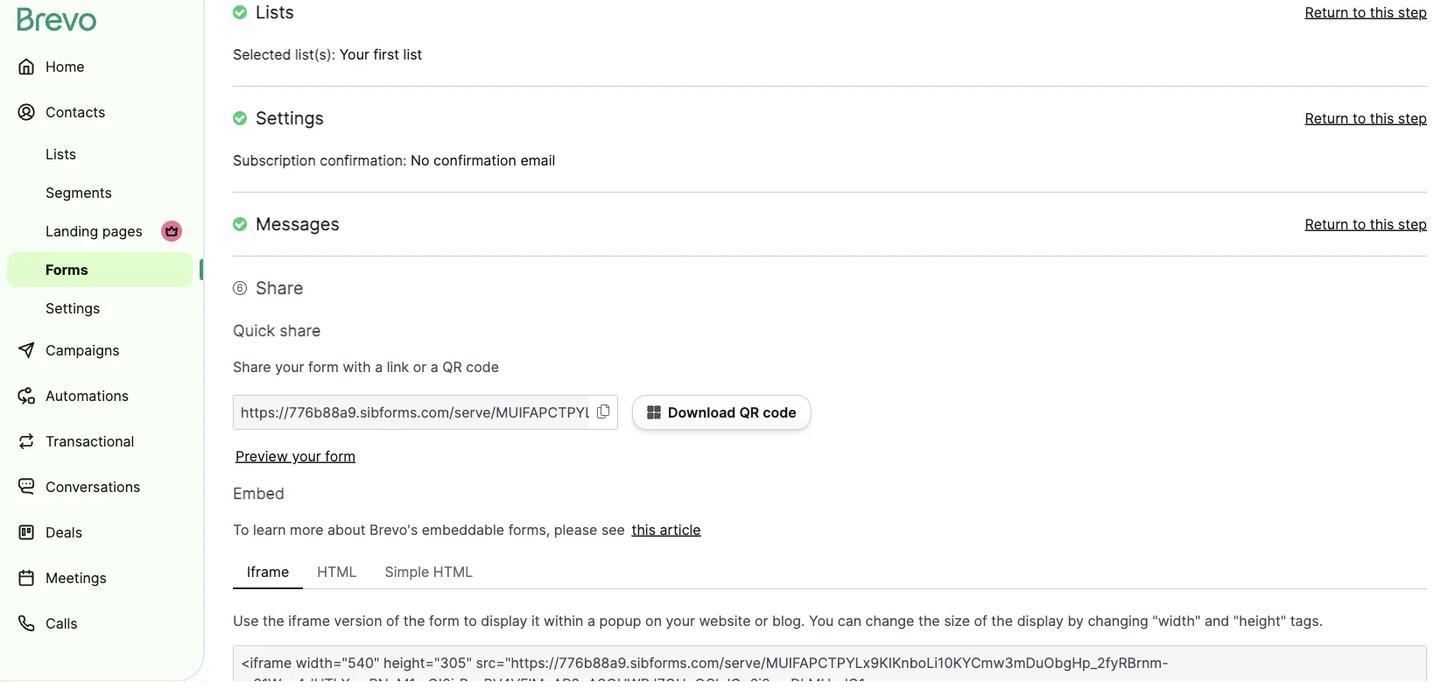 Task type: locate. For each thing, give the bounding box(es) containing it.
within
[[544, 612, 584, 629]]

html down embeddable on the left bottom
[[433, 563, 473, 580]]

form up about
[[325, 447, 356, 464]]

forms
[[46, 261, 88, 278]]

html inside simple html link
[[433, 563, 473, 580]]

2 return image from the top
[[233, 111, 247, 125]]

1 of from the left
[[386, 612, 400, 629]]

a left "link"
[[375, 358, 383, 375]]

settings
[[256, 107, 324, 129], [46, 299, 100, 317]]

0 horizontal spatial of
[[386, 612, 400, 629]]

version
[[334, 612, 382, 629]]

display left it
[[481, 612, 527, 629]]

2 step from the top
[[1398, 109, 1427, 127]]

blog.
[[772, 612, 805, 629]]

meetings
[[46, 569, 107, 586]]

"height"
[[1233, 612, 1286, 629]]

:
[[403, 151, 407, 169]]

to for messages
[[1353, 215, 1366, 232]]

1 return from the top
[[1305, 4, 1349, 21]]

to for settings
[[1353, 109, 1366, 127]]

tags.
[[1290, 612, 1323, 629]]

0 horizontal spatial settings
[[46, 299, 100, 317]]

1 return to this step from the top
[[1305, 4, 1427, 21]]

0 vertical spatial return to this step
[[1305, 4, 1427, 21]]

qr right "link"
[[442, 358, 462, 375]]

2 return to this step button from the top
[[1305, 108, 1427, 129]]

2 html from the left
[[433, 563, 473, 580]]

campaigns
[[46, 341, 120, 359]]

1 vertical spatial or
[[755, 612, 768, 629]]

the
[[263, 612, 284, 629], [403, 612, 425, 629], [918, 612, 940, 629], [991, 612, 1013, 629]]

your right on
[[666, 612, 695, 629]]

or left blog.
[[755, 612, 768, 629]]

0 horizontal spatial qr
[[442, 358, 462, 375]]

0 vertical spatial or
[[413, 358, 427, 375]]

1 horizontal spatial display
[[1017, 612, 1064, 629]]

or
[[413, 358, 427, 375], [755, 612, 768, 629]]

code right download
[[763, 404, 796, 421]]

share
[[256, 277, 303, 299], [233, 358, 271, 375]]

the right use on the bottom of page
[[263, 612, 284, 629]]

iframe link
[[233, 554, 303, 589]]

return to this step for messages
[[1305, 215, 1427, 232]]

return image for settings
[[233, 111, 247, 125]]

0 horizontal spatial html
[[317, 563, 357, 580]]

2 vertical spatial step
[[1398, 215, 1427, 232]]

see
[[601, 521, 625, 538]]

qr
[[442, 358, 462, 375], [739, 404, 759, 421]]

settings up subscription
[[256, 107, 324, 129]]

<iframe width="540" height="305" src="https://776b88a9.sibforms.com/serve/MUIFAPCTPYLx9KIKnboLi10KYCmw3mDuObgHp_2fyRBrnm-m61Wox4dHTkXwxRNeM1mOI0irPxeBV4VFlMqAR2nA3OUWRJ7OUoOCkJGq6i8muDkMUodQ1oz-W04pdTQtt0JuaZSF9DkcFv1_89TFyj9BqryhYvCuyTgeG4XJ0fCJWIuYNkvV3_6mFPKmHvEpFd3wECqr99zfovxM" frameborder="0" scrolling="auto" allowfullscreen style="display: block;margin-left: auto;margin-right: auto;max-width: 100%;"></iframe> text field
[[234, 646, 1426, 682]]

0 vertical spatial settings
[[256, 107, 324, 129]]

changing
[[1088, 612, 1149, 629]]

1 horizontal spatial code
[[763, 404, 796, 421]]

1 vertical spatial form
[[325, 447, 356, 464]]

settings down forms
[[46, 299, 100, 317]]

with
[[343, 358, 371, 375]]

2 horizontal spatial a
[[587, 612, 595, 629]]

quick
[[233, 320, 275, 340]]

step
[[1398, 4, 1427, 21], [1398, 109, 1427, 127], [1398, 215, 1427, 232]]

subscription
[[233, 151, 316, 169]]

1 horizontal spatial or
[[755, 612, 768, 629]]

return for lists
[[1305, 4, 1349, 21]]

landing pages link
[[7, 214, 193, 249]]

1 horizontal spatial qr
[[739, 404, 759, 421]]

your for share
[[275, 358, 304, 375]]

form down simple html link
[[429, 612, 460, 629]]

of right version
[[386, 612, 400, 629]]

0 horizontal spatial display
[[481, 612, 527, 629]]

return image up selected
[[233, 5, 247, 19]]

0 vertical spatial return
[[1305, 4, 1349, 21]]

return to this step for lists
[[1305, 4, 1427, 21]]

return to this step button for messages
[[1305, 214, 1427, 235]]

4 the from the left
[[991, 612, 1013, 629]]

1 step from the top
[[1398, 4, 1427, 21]]

2 vertical spatial your
[[666, 612, 695, 629]]

1 vertical spatial return image
[[233, 111, 247, 125]]

html down about
[[317, 563, 357, 580]]

share
[[280, 320, 321, 340]]

on
[[645, 612, 662, 629]]

your
[[339, 46, 369, 63]]

1 vertical spatial qr
[[739, 404, 759, 421]]

return image
[[233, 217, 247, 231]]

1 vertical spatial code
[[763, 404, 796, 421]]

2 vertical spatial return to this step button
[[1305, 214, 1427, 235]]

website
[[699, 612, 751, 629]]

0 vertical spatial form
[[308, 358, 339, 375]]

change
[[865, 612, 914, 629]]

2 return to this step from the top
[[1305, 109, 1427, 127]]

0 horizontal spatial lists
[[46, 145, 76, 162]]

contacts link
[[7, 91, 193, 133]]

2 vertical spatial return to this step
[[1305, 215, 1427, 232]]

code inside button
[[763, 404, 796, 421]]

link
[[387, 358, 409, 375]]

campaigns link
[[7, 329, 193, 371]]

your
[[275, 358, 304, 375], [292, 447, 321, 464], [666, 612, 695, 629]]

this for messages
[[1370, 215, 1394, 232]]

confirmation
[[320, 151, 403, 169], [433, 151, 516, 169]]

subscription confirmation : no confirmation email
[[233, 151, 555, 169]]

0 horizontal spatial confirmation
[[320, 151, 403, 169]]

0 vertical spatial your
[[275, 358, 304, 375]]

2 the from the left
[[403, 612, 425, 629]]

return image up subscription
[[233, 111, 247, 125]]

None text field
[[234, 396, 589, 429]]

0 vertical spatial code
[[466, 358, 499, 375]]

the right size
[[991, 612, 1013, 629]]

3 return to this step from the top
[[1305, 215, 1427, 232]]

calls link
[[7, 602, 193, 644]]

"width"
[[1152, 612, 1201, 629]]

0 vertical spatial share
[[256, 277, 303, 299]]

form left with
[[308, 358, 339, 375]]

1 horizontal spatial confirmation
[[433, 151, 516, 169]]

share right "6"
[[256, 277, 303, 299]]

6
[[237, 281, 243, 294]]

0 horizontal spatial or
[[413, 358, 427, 375]]

confirmation left no
[[320, 151, 403, 169]]

1 vertical spatial return to this step
[[1305, 109, 1427, 127]]

share for share
[[256, 277, 303, 299]]

1 vertical spatial share
[[233, 358, 271, 375]]

this for lists
[[1370, 4, 1394, 21]]

to
[[1353, 4, 1366, 21], [1353, 109, 1366, 127], [1353, 215, 1366, 232], [464, 612, 477, 629]]

0 vertical spatial lists
[[256, 1, 294, 23]]

return
[[1305, 4, 1349, 21], [1305, 109, 1349, 127], [1305, 215, 1349, 232]]

lists up selected
[[256, 1, 294, 23]]

code right "link"
[[466, 358, 499, 375]]

return to this step button for settings
[[1305, 108, 1427, 129]]

your down share at the left top
[[275, 358, 304, 375]]

qr right download
[[739, 404, 759, 421]]

a right within
[[587, 612, 595, 629]]

0 vertical spatial step
[[1398, 4, 1427, 21]]

share your form with a link or a qr code
[[233, 358, 499, 375]]

3 step from the top
[[1398, 215, 1427, 232]]

1 vertical spatial settings
[[46, 299, 100, 317]]

1 horizontal spatial html
[[433, 563, 473, 580]]

simple html
[[385, 563, 473, 580]]

this
[[1370, 4, 1394, 21], [1370, 109, 1394, 127], [1370, 215, 1394, 232], [632, 521, 656, 538]]

simple
[[385, 563, 429, 580]]

the left size
[[918, 612, 940, 629]]

2 vertical spatial return
[[1305, 215, 1349, 232]]

it
[[531, 612, 540, 629]]

of right size
[[974, 612, 987, 629]]

meetings link
[[7, 557, 193, 599]]

this for settings
[[1370, 109, 1394, 127]]

html
[[317, 563, 357, 580], [433, 563, 473, 580]]

form
[[308, 358, 339, 375], [325, 447, 356, 464], [429, 612, 460, 629]]

1 horizontal spatial of
[[974, 612, 987, 629]]

form for share
[[308, 358, 339, 375]]

or right "link"
[[413, 358, 427, 375]]

embeddable
[[422, 521, 504, 538]]

1 vertical spatial your
[[292, 447, 321, 464]]

2 of from the left
[[974, 612, 987, 629]]

1 vertical spatial return
[[1305, 109, 1349, 127]]

1 vertical spatial step
[[1398, 109, 1427, 127]]

0 vertical spatial return to this step button
[[1305, 2, 1427, 23]]

download qr code
[[668, 404, 796, 421]]

the down simple
[[403, 612, 425, 629]]

0 vertical spatial qr
[[442, 358, 462, 375]]

display left the by
[[1017, 612, 1064, 629]]

1 return to this step button from the top
[[1305, 2, 1427, 23]]

lists up segments
[[46, 145, 76, 162]]

return to this step
[[1305, 4, 1427, 21], [1305, 109, 1427, 127], [1305, 215, 1427, 232]]

1 return image from the top
[[233, 5, 247, 19]]

a right "link"
[[431, 358, 439, 375]]

return image
[[233, 5, 247, 19], [233, 111, 247, 125]]

use the iframe version of the form to display it within a popup on your website or blog. you can change the size of the display by changing "width" and "height" tags.
[[233, 612, 1323, 629]]

return to this step button
[[1305, 2, 1427, 23], [1305, 108, 1427, 129], [1305, 214, 1427, 235]]

0 horizontal spatial code
[[466, 358, 499, 375]]

3 return from the top
[[1305, 215, 1349, 232]]

a
[[375, 358, 383, 375], [431, 358, 439, 375], [587, 612, 595, 629]]

by
[[1068, 612, 1084, 629]]

pages
[[102, 222, 143, 239]]

1 vertical spatial return to this step button
[[1305, 108, 1427, 129]]

preview your form
[[236, 447, 356, 464]]

share down quick
[[233, 358, 271, 375]]

0 horizontal spatial a
[[375, 358, 383, 375]]

2 return from the top
[[1305, 109, 1349, 127]]

landing
[[46, 222, 98, 239]]

display
[[481, 612, 527, 629], [1017, 612, 1064, 629]]

your right preview
[[292, 447, 321, 464]]

html link
[[303, 554, 371, 589]]

3 return to this step button from the top
[[1305, 214, 1427, 235]]

confirmation right no
[[433, 151, 516, 169]]

0 vertical spatial return image
[[233, 5, 247, 19]]



Task type: describe. For each thing, give the bounding box(es) containing it.
size
[[944, 612, 970, 629]]

preview your form link
[[233, 447, 356, 464]]

download
[[668, 404, 736, 421]]

iframe
[[288, 612, 330, 629]]

return for settings
[[1305, 109, 1349, 127]]

return for messages
[[1305, 215, 1349, 232]]

this article link
[[629, 521, 701, 538]]

1 horizontal spatial a
[[431, 358, 439, 375]]

qr inside button
[[739, 404, 759, 421]]

article
[[660, 521, 701, 538]]

share for share your form with a link or a qr code
[[233, 358, 271, 375]]

step for settings
[[1398, 109, 1427, 127]]

conversations link
[[7, 466, 193, 508]]

you
[[809, 612, 834, 629]]

selected
[[233, 46, 291, 63]]

contacts
[[46, 103, 105, 120]]

2 confirmation from the left
[[433, 151, 516, 169]]

brevo's
[[370, 521, 418, 538]]

1 horizontal spatial settings
[[256, 107, 324, 129]]

email
[[520, 151, 555, 169]]

please
[[554, 521, 597, 538]]

return image for lists
[[233, 5, 247, 19]]

1 the from the left
[[263, 612, 284, 629]]

can
[[838, 612, 862, 629]]

2 display from the left
[[1017, 612, 1064, 629]]

automations
[[46, 387, 129, 404]]

segments
[[46, 184, 112, 201]]

download qr code button
[[632, 395, 811, 430]]

1 display from the left
[[481, 612, 527, 629]]

left___rvooi image
[[165, 224, 179, 238]]

more
[[290, 521, 323, 538]]

1 vertical spatial lists
[[46, 145, 76, 162]]

selected list(s): your first list
[[233, 46, 422, 63]]

about
[[327, 521, 366, 538]]

list
[[403, 46, 422, 63]]

settings inside settings link
[[46, 299, 100, 317]]

2 vertical spatial form
[[429, 612, 460, 629]]

embed
[[233, 483, 285, 503]]

step for messages
[[1398, 215, 1427, 232]]

deals
[[46, 524, 82, 541]]

form for preview
[[325, 447, 356, 464]]

home link
[[7, 46, 193, 88]]

transactional
[[46, 433, 134, 450]]

simple html link
[[371, 554, 487, 589]]

no
[[411, 151, 430, 169]]

preview
[[236, 447, 288, 464]]

your for preview
[[292, 447, 321, 464]]

calls
[[46, 615, 78, 632]]

list(s):
[[295, 46, 335, 63]]

landing pages
[[46, 222, 143, 239]]

settings link
[[7, 291, 193, 326]]

1 horizontal spatial lists
[[256, 1, 294, 23]]

transactional link
[[7, 420, 193, 462]]

3 the from the left
[[918, 612, 940, 629]]

return to this step button for lists
[[1305, 2, 1427, 23]]

forms,
[[508, 521, 550, 538]]

first
[[373, 46, 399, 63]]

step for lists
[[1398, 4, 1427, 21]]

to for lists
[[1353, 4, 1366, 21]]

and
[[1205, 612, 1229, 629]]

1 html from the left
[[317, 563, 357, 580]]

1 confirmation from the left
[[320, 151, 403, 169]]

messages
[[256, 213, 340, 235]]

to
[[233, 521, 249, 538]]

quick share
[[233, 320, 321, 340]]

use
[[233, 612, 259, 629]]

segments link
[[7, 175, 193, 210]]

learn
[[253, 521, 286, 538]]

forms link
[[7, 252, 193, 287]]

popup
[[599, 612, 641, 629]]

deals link
[[7, 511, 193, 553]]

conversations
[[46, 478, 140, 495]]

iframe
[[247, 563, 289, 580]]

return to this step for settings
[[1305, 109, 1427, 127]]

home
[[46, 58, 85, 75]]

lists link
[[7, 137, 193, 172]]

to learn more about brevo's embeddable forms, please see this article
[[233, 521, 701, 538]]

automations link
[[7, 375, 193, 417]]



Task type: vqa. For each thing, say whether or not it's contained in the screenshot.
"Your" within the YOUR FIRST FOLDER menu
no



